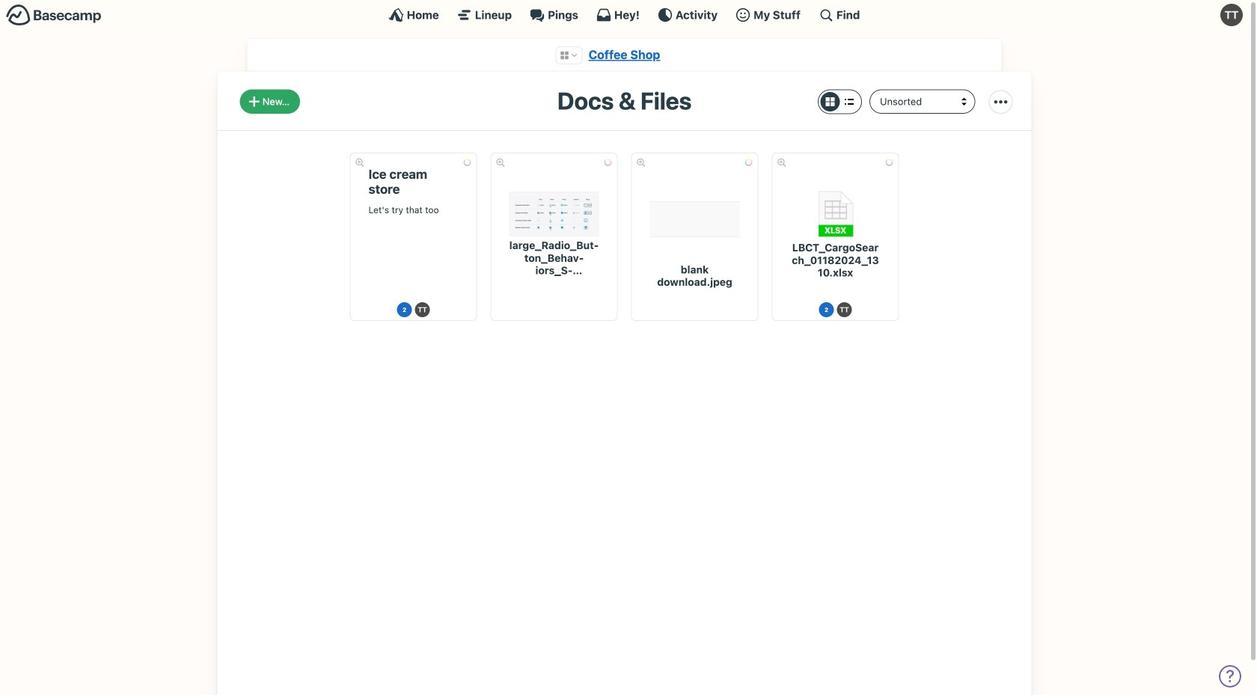 Task type: describe. For each thing, give the bounding box(es) containing it.
main element
[[0, 0, 1250, 29]]

0 horizontal spatial terry turtle image
[[415, 303, 430, 318]]

1 horizontal spatial terry turtle image
[[837, 303, 852, 318]]



Task type: vqa. For each thing, say whether or not it's contained in the screenshot.
Terry Turtle image to the left
yes



Task type: locate. For each thing, give the bounding box(es) containing it.
2 horizontal spatial terry turtle image
[[1221, 4, 1244, 26]]

keyboard shortcut: ⌘ + / image
[[819, 7, 834, 22]]

terry turtle image
[[1221, 4, 1244, 26], [415, 303, 430, 318], [837, 303, 852, 318]]

switch accounts image
[[6, 4, 102, 27]]



